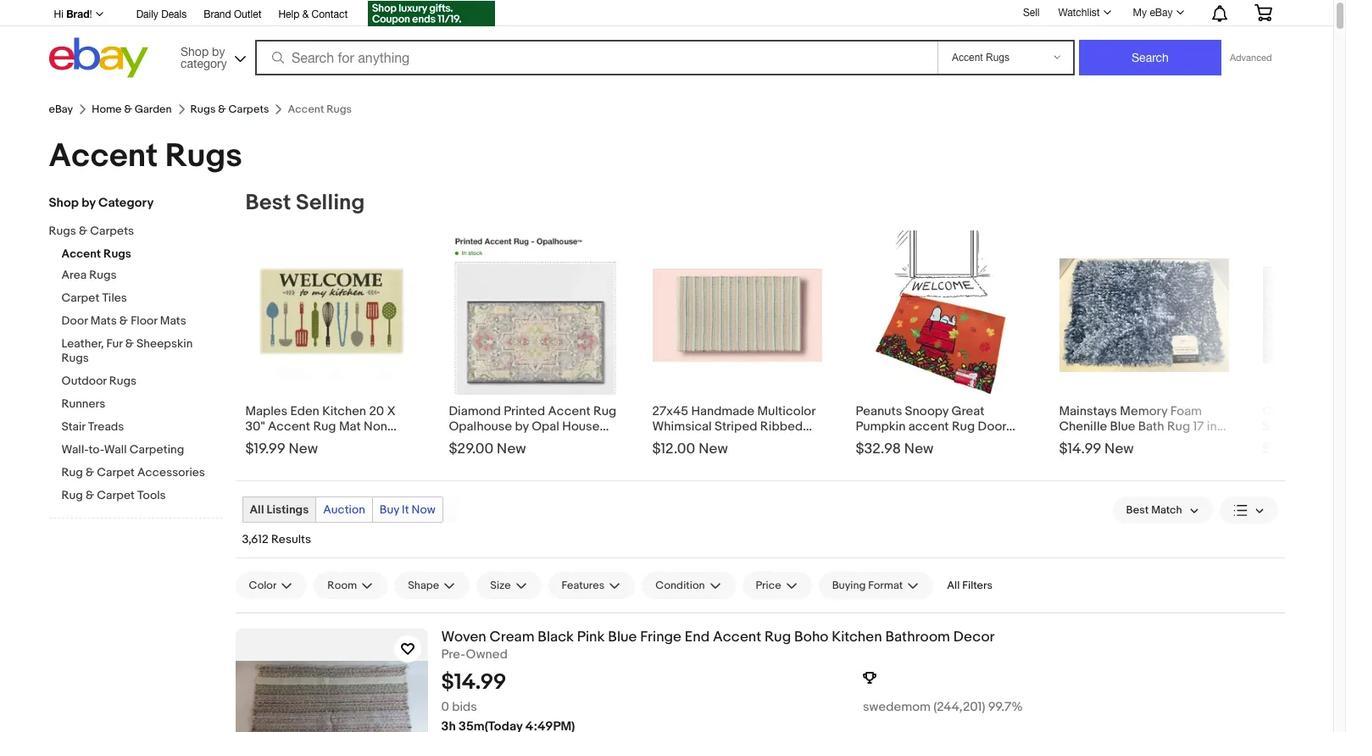 Task type: describe. For each thing, give the bounding box(es) containing it.
buying
[[832, 579, 866, 593]]

rugs up area rugs link
[[103, 247, 131, 261]]

mainstays memory foam chenille blue bath rug 17 in in image
[[1059, 259, 1229, 372]]

20in
[[899, 434, 925, 450]]

accent inside woven cream black pink blue fringe end accent rug boho kitchen bathroom decor pre-owned
[[713, 629, 761, 646]]

2'1"
[[449, 434, 467, 450]]

brad
[[66, 8, 89, 20]]

best for best match
[[1126, 504, 1149, 517]]

it
[[402, 503, 409, 517]]

(27in
[[486, 434, 514, 450]]

rug & carpet accessories link
[[61, 465, 223, 481]]

0 horizontal spatial ebay
[[49, 103, 73, 116]]

outdoor
[[61, 374, 107, 388]]

buy it now link
[[373, 498, 442, 522]]

all filters
[[947, 579, 993, 593]]

results
[[271, 532, 311, 547]]

accessories
[[137, 465, 205, 480]]

house
[[562, 419, 600, 435]]

in
[[1059, 434, 1069, 450]]

area
[[61, 268, 87, 282]]

accent inside rugs & carpets accent rugs area rugs carpet tiles door mats & floor mats leather, fur & sheepskin rugs outdoor rugs runners stair treads wall-to-wall carpeting rug & carpet accessories rug & carpet tools
[[61, 247, 101, 261]]

brand
[[204, 8, 231, 20]]

match
[[1151, 504, 1182, 517]]

carpet down area
[[61, 291, 99, 305]]

watchlist link
[[1049, 3, 1119, 23]]

2 mats from the left
[[160, 314, 186, 328]]

rug & carpet tools link
[[61, 488, 223, 504]]

carpets for rugs & carpets accent rugs area rugs carpet tiles door mats & floor mats leather, fur & sheepskin rugs outdoor rugs runners stair treads wall-to-wall carpeting rug & carpet accessories rug & carpet tools
[[90, 224, 134, 238]]

rug inside 27x45 handmade multicolor whimsical striped ribbed accent rug - pillowfort
[[698, 434, 721, 450]]

hi brad !
[[54, 8, 92, 20]]

buying format button
[[819, 572, 933, 599]]

tiles
[[102, 291, 127, 305]]

striped
[[715, 419, 757, 435]]

rugs up area
[[49, 224, 76, 238]]

condition button
[[642, 572, 735, 599]]

accent rugs
[[49, 136, 242, 176]]

garden
[[134, 103, 172, 116]]

1 vertical spatial rugs & carpets link
[[49, 224, 210, 240]]

ribbed
[[760, 419, 803, 435]]

buying format
[[832, 579, 903, 593]]

swedemom
[[863, 699, 931, 715]]

daily
[[136, 8, 158, 20]]

size
[[490, 579, 511, 593]]

rugs up tiles
[[89, 268, 117, 282]]

features button
[[548, 572, 635, 599]]

peanuts snoopy great pumpkin accent rug door carpet 20in x32in link
[[856, 400, 1025, 450]]

floor
[[131, 314, 157, 328]]

bath
[[1138, 419, 1164, 435]]

wall-to-wall carpeting link
[[61, 442, 223, 459]]

help & contact link
[[278, 6, 348, 25]]

new for $19.99 new
[[289, 441, 318, 458]]

rugs & carpets accent rugs area rugs carpet tiles door mats & floor mats leather, fur & sheepskin rugs outdoor rugs runners stair treads wall-to-wall carpeting rug & carpet accessories rug & carpet tools
[[49, 224, 205, 503]]

foam
[[1170, 403, 1202, 420]]

mainstays memory foam chenille blue bath rug 17 in in
[[1059, 403, 1217, 450]]

$12.00 new
[[652, 441, 728, 458]]

carpet inside peanuts snoopy great pumpkin accent rug door carpet 20in x32in
[[856, 434, 897, 450]]

price button
[[742, 572, 812, 599]]

snoopy
[[905, 403, 949, 420]]

door inside peanuts snoopy great pumpkin accent rug door carpet 20in x32in
[[978, 419, 1006, 435]]

woven
[[441, 629, 486, 646]]

carpets for rugs & carpets
[[229, 103, 269, 116]]

stair
[[61, 420, 85, 434]]

help
[[278, 8, 300, 20]]

deals
[[161, 8, 187, 20]]

daily deals link
[[136, 6, 187, 25]]

blue for pink
[[608, 629, 637, 646]]

advanced
[[1230, 53, 1272, 63]]

all for all filters
[[947, 579, 960, 593]]

memory
[[1120, 403, 1168, 420]]

room
[[328, 579, 357, 593]]

blue for chenille
[[1110, 419, 1135, 435]]

pre-
[[441, 647, 466, 663]]

auction link
[[316, 498, 372, 522]]

$29.00
[[449, 441, 494, 458]]

treads
[[88, 420, 124, 434]]

-
[[724, 434, 728, 450]]

mainstays
[[1059, 403, 1117, 420]]

best for best selling
[[245, 190, 291, 216]]

new for $12.00 new
[[699, 441, 728, 458]]

your shopping cart image
[[1253, 4, 1273, 21]]

sell link
[[1015, 6, 1047, 18]]

decor
[[953, 629, 995, 646]]

best match
[[1126, 504, 1182, 517]]

all for all listings
[[250, 503, 264, 517]]

boho
[[794, 629, 829, 646]]

condition
[[656, 579, 705, 593]]

(244,201)
[[934, 699, 985, 715]]

$14.99 new
[[1059, 441, 1134, 458]]

$29.00 new
[[449, 441, 526, 458]]

printed
[[504, 403, 545, 420]]

pink
[[577, 629, 605, 646]]

great
[[951, 403, 985, 420]]

99.7%
[[988, 699, 1023, 715]]

all listings link
[[243, 498, 316, 522]]

top rated plus image
[[863, 671, 877, 685]]

end
[[685, 629, 710, 646]]

help & contact
[[278, 8, 348, 20]]

best selling
[[245, 190, 365, 216]]

chenille
[[1059, 419, 1107, 435]]

by for category
[[212, 45, 225, 58]]

$12.00
[[652, 441, 695, 458]]

peanuts snoopy great pumpkin accent rug door carpet 20in x32in
[[856, 403, 1006, 450]]



Task type: vqa. For each thing, say whether or not it's contained in the screenshot.
the middle 4.5 OUT OF 5 STARS image
no



Task type: locate. For each thing, give the bounding box(es) containing it.
0 horizontal spatial blue
[[608, 629, 637, 646]]

rug inside peanuts snoopy great pumpkin accent rug door carpet 20in x32in
[[952, 419, 975, 435]]

buy
[[380, 503, 399, 517]]

1 horizontal spatial shop
[[181, 45, 209, 58]]

3,612
[[242, 532, 269, 547]]

1 vertical spatial all
[[947, 579, 960, 593]]

whimsical
[[652, 419, 712, 435]]

main content
[[235, 190, 1346, 732]]

$14.99 for $14.99 new
[[1059, 441, 1101, 458]]

27x45 handmade multicolor whimsical striped ribbed accent rug - pillowfort link
[[652, 400, 822, 450]]

accent up shop by category
[[49, 136, 158, 176]]

1 horizontal spatial door
[[978, 419, 1006, 435]]

handmade
[[691, 403, 755, 420]]

multicolor
[[757, 403, 815, 420]]

auction
[[323, 503, 365, 517]]

rug inside woven cream black pink blue fringe end accent rug boho kitchen bathroom decor pre-owned
[[765, 629, 791, 646]]

peanuts snoopy great pumpkin accent rug door carpet 20in x32in image
[[875, 231, 1006, 400]]

blue inside woven cream black pink blue fringe end accent rug boho kitchen bathroom decor pre-owned
[[608, 629, 637, 646]]

all filters button
[[940, 572, 999, 599]]

color
[[249, 579, 277, 593]]

shop inside the shop by category
[[181, 45, 209, 58]]

shop down deals
[[181, 45, 209, 58]]

0 vertical spatial blue
[[1110, 419, 1135, 435]]

rugs up the outdoor
[[61, 351, 89, 365]]

accent right end
[[713, 629, 761, 646]]

$19.99 new
[[245, 441, 318, 458]]

45in)
[[526, 434, 555, 450]]

27x45 handmade multicolor whimsical striped ribbed accent rug - pillowfort
[[652, 403, 815, 450]]

area rugs link
[[61, 268, 223, 284]]

1 vertical spatial ebay
[[49, 103, 73, 116]]

0 horizontal spatial best
[[245, 190, 291, 216]]

leather, fur & sheepskin rugs link
[[61, 337, 223, 367]]

shop for shop by category
[[49, 195, 79, 211]]

carpeting
[[129, 442, 184, 457]]

contact
[[312, 8, 348, 20]]

door right x32in
[[978, 419, 1006, 435]]

category
[[181, 56, 227, 70]]

$14.99 up bids
[[441, 670, 506, 696]]

bids
[[452, 699, 477, 715]]

home & garden
[[92, 103, 172, 116]]

0 vertical spatial by
[[212, 45, 225, 58]]

ebay inside account navigation
[[1150, 7, 1173, 19]]

new for $32.98 new
[[904, 441, 934, 458]]

0 vertical spatial best
[[245, 190, 291, 216]]

pumpkin
[[856, 419, 906, 435]]

ebay left home
[[49, 103, 73, 116]]

Search for anything text field
[[258, 42, 934, 74]]

1 horizontal spatial by
[[212, 45, 225, 58]]

shop by category
[[181, 45, 227, 70]]

door up leather, in the top of the page
[[61, 314, 88, 328]]

carpets down shop by category "dropdown button" at left
[[229, 103, 269, 116]]

& inside help & contact link
[[302, 8, 309, 20]]

ebay
[[1150, 7, 1173, 19], [49, 103, 73, 116]]

1 horizontal spatial ebay
[[1150, 7, 1173, 19]]

1 vertical spatial $14.99
[[441, 670, 506, 696]]

carpet down 'rug & carpet accessories' link
[[97, 488, 135, 503]]

new down striped
[[699, 441, 728, 458]]

4 new from the left
[[904, 441, 934, 458]]

bathroom
[[885, 629, 950, 646]]

none submit inside shop by category 'banner'
[[1079, 40, 1221, 75]]

1 horizontal spatial mats
[[160, 314, 186, 328]]

by left opal
[[515, 419, 529, 435]]

1 horizontal spatial best
[[1126, 504, 1149, 517]]

woven cream black pink blue fringe end accent rug boho kitchen bathroom decor pre-owned
[[441, 629, 995, 663]]

0
[[441, 699, 449, 715]]

category
[[98, 195, 154, 211]]

peanuts
[[856, 403, 902, 420]]

size button
[[477, 572, 541, 599]]

by inside diamond printed accent rug opalhouse by opal house 2'1" '9" (27in x 45in)
[[515, 419, 529, 435]]

3,612 results
[[242, 532, 311, 547]]

rugs
[[190, 103, 216, 116], [165, 136, 242, 176], [49, 224, 76, 238], [103, 247, 131, 261], [89, 268, 117, 282], [61, 351, 89, 365], [109, 374, 137, 388]]

brand outlet link
[[204, 6, 261, 25]]

new for $14.99 new
[[1105, 441, 1134, 458]]

0 horizontal spatial by
[[81, 195, 95, 211]]

brand outlet
[[204, 8, 261, 20]]

accent up area
[[61, 247, 101, 261]]

1 vertical spatial by
[[81, 195, 95, 211]]

shape
[[408, 579, 439, 593]]

tools
[[137, 488, 166, 503]]

fringe
[[640, 629, 682, 646]]

new right $28.50
[[1312, 441, 1341, 458]]

6 new from the left
[[1312, 441, 1341, 458]]

&
[[302, 8, 309, 20], [124, 103, 132, 116], [218, 103, 226, 116], [79, 224, 87, 238], [119, 314, 128, 328], [125, 337, 134, 351], [86, 465, 94, 480], [86, 488, 94, 503]]

shape button
[[394, 572, 470, 599]]

None submit
[[1079, 40, 1221, 75]]

27x45 handmade multicolor whimsical striped ribbed accent rug - pillowfort image
[[652, 269, 822, 362]]

rug
[[593, 403, 616, 420], [952, 419, 975, 435], [1167, 419, 1190, 435], [698, 434, 721, 450], [61, 465, 83, 480], [61, 488, 83, 503], [765, 629, 791, 646]]

all
[[250, 503, 264, 517], [947, 579, 960, 593]]

daily deals
[[136, 8, 187, 20]]

1 vertical spatial shop
[[49, 195, 79, 211]]

3 new from the left
[[699, 441, 728, 458]]

'9"
[[469, 434, 484, 450]]

1 vertical spatial door
[[978, 419, 1006, 435]]

accent down 27x45
[[652, 434, 695, 450]]

shop by category banner
[[45, 0, 1285, 82]]

carpet tiles link
[[61, 291, 223, 307]]

advanced link
[[1221, 41, 1280, 75]]

listings
[[267, 503, 309, 517]]

wall-
[[61, 442, 89, 457]]

$14.99 for $14.99 0 bids
[[441, 670, 506, 696]]

door inside rugs & carpets accent rugs area rugs carpet tiles door mats & floor mats leather, fur & sheepskin rugs outdoor rugs runners stair treads wall-to-wall carpeting rug & carpet accessories rug & carpet tools
[[61, 314, 88, 328]]

0 horizontal spatial carpets
[[90, 224, 134, 238]]

by down brand
[[212, 45, 225, 58]]

main content containing best selling
[[235, 190, 1346, 732]]

0 horizontal spatial all
[[250, 503, 264, 517]]

selling
[[296, 190, 365, 216]]

door mats & floor mats link
[[61, 314, 223, 330]]

watchlist
[[1058, 7, 1100, 19]]

opalhouse accent rug mix scatter 24 inches x 36 inches indoor outdoor striped image
[[1263, 267, 1346, 364]]

all left filters
[[947, 579, 960, 593]]

blue left bath
[[1110, 419, 1135, 435]]

0 vertical spatial ebay
[[1150, 7, 1173, 19]]

1 mats from the left
[[90, 314, 117, 328]]

0 vertical spatial carpets
[[229, 103, 269, 116]]

account navigation
[[45, 0, 1285, 29]]

new for $28.50 new
[[1312, 441, 1341, 458]]

owned
[[466, 647, 508, 663]]

rug inside diamond printed accent rug opalhouse by opal house 2'1" '9" (27in x 45in)
[[593, 403, 616, 420]]

rugs down category
[[190, 103, 216, 116]]

rugs up runners link
[[109, 374, 137, 388]]

new left the 45in)
[[497, 441, 526, 458]]

best left selling
[[245, 190, 291, 216]]

carpets down shop by category
[[90, 224, 134, 238]]

carpet down wall
[[97, 465, 135, 480]]

diamond printed accent rug opalhouse by opal house 2'1" '9" (27in x 45in) link
[[449, 400, 618, 450]]

in
[[1207, 419, 1217, 435]]

carpet
[[61, 291, 99, 305], [856, 434, 897, 450], [97, 465, 135, 480], [97, 488, 135, 503]]

shop left category
[[49, 195, 79, 211]]

new for $29.00 new
[[497, 441, 526, 458]]

by left category
[[81, 195, 95, 211]]

$14.99 0 bids
[[441, 670, 506, 715]]

new down accent
[[904, 441, 934, 458]]

buy it now
[[380, 503, 436, 517]]

shop for shop by category
[[181, 45, 209, 58]]

runners
[[61, 397, 105, 411]]

blue inside mainstays memory foam chenille blue bath rug 17 in in
[[1110, 419, 1135, 435]]

my
[[1133, 7, 1147, 19]]

view: list view image
[[1233, 501, 1264, 519]]

leather,
[[61, 337, 104, 351]]

outdoor rugs link
[[61, 374, 223, 390]]

get the coupon image
[[368, 1, 495, 26]]

0 horizontal spatial door
[[61, 314, 88, 328]]

rugs & carpets
[[190, 103, 269, 116]]

filters
[[962, 579, 993, 593]]

0 vertical spatial rugs & carpets link
[[190, 103, 269, 116]]

by for category
[[81, 195, 95, 211]]

accent up the 45in)
[[548, 403, 591, 420]]

rug inside mainstays memory foam chenille blue bath rug 17 in in
[[1167, 419, 1190, 435]]

maples eden kitchen 20 x 30" accent rug mat non skid slip nylon washable floral image
[[245, 251, 415, 380]]

1 horizontal spatial all
[[947, 579, 960, 593]]

mats up the sheepskin
[[160, 314, 186, 328]]

new down the chenille
[[1105, 441, 1134, 458]]

carpets
[[229, 103, 269, 116], [90, 224, 134, 238]]

0 vertical spatial all
[[250, 503, 264, 517]]

accent
[[909, 419, 949, 435]]

2 vertical spatial by
[[515, 419, 529, 435]]

ebay right my at right
[[1150, 7, 1173, 19]]

diamond printed accent rug opalhouse by opal house 2'1" '9" (27in x 45in) image
[[449, 235, 618, 395]]

best inside dropdown button
[[1126, 504, 1149, 517]]

carpet down peanuts
[[856, 434, 897, 450]]

0 horizontal spatial $14.99
[[441, 670, 506, 696]]

sell
[[1023, 6, 1040, 18]]

by inside the shop by category
[[212, 45, 225, 58]]

0 vertical spatial $14.99
[[1059, 441, 1101, 458]]

best left match
[[1126, 504, 1149, 517]]

2 horizontal spatial by
[[515, 419, 529, 435]]

1 new from the left
[[289, 441, 318, 458]]

17
[[1193, 419, 1204, 435]]

1 vertical spatial blue
[[608, 629, 637, 646]]

1 horizontal spatial carpets
[[229, 103, 269, 116]]

black
[[538, 629, 574, 646]]

mats up the fur
[[90, 314, 117, 328]]

woven cream black pink blue fringe end accent rug boho kitchen bathroom decor link
[[441, 629, 1285, 647]]

2 new from the left
[[497, 441, 526, 458]]

carpets inside rugs & carpets accent rugs area rugs carpet tiles door mats & floor mats leather, fur & sheepskin rugs outdoor rugs runners stair treads wall-to-wall carpeting rug & carpet accessories rug & carpet tools
[[90, 224, 134, 238]]

format
[[868, 579, 903, 593]]

1 vertical spatial carpets
[[90, 224, 134, 238]]

rugs & carpets link
[[190, 103, 269, 116], [49, 224, 210, 240]]

0 vertical spatial shop
[[181, 45, 209, 58]]

outlet
[[234, 8, 261, 20]]

0 horizontal spatial mats
[[90, 314, 117, 328]]

0 vertical spatial door
[[61, 314, 88, 328]]

$28.50
[[1263, 441, 1309, 458]]

mainstays memory foam chenille blue bath rug 17 in in link
[[1059, 400, 1229, 450]]

rugs down rugs & carpets
[[165, 136, 242, 176]]

mats
[[90, 314, 117, 328], [160, 314, 186, 328]]

new right the $19.99
[[289, 441, 318, 458]]

1 horizontal spatial $14.99
[[1059, 441, 1101, 458]]

1 vertical spatial best
[[1126, 504, 1149, 517]]

accent inside diamond printed accent rug opalhouse by opal house 2'1" '9" (27in x 45in)
[[548, 403, 591, 420]]

blue right 'pink'
[[608, 629, 637, 646]]

swedemom (244,201) 99.7%
[[863, 699, 1023, 715]]

all up 3,612
[[250, 503, 264, 517]]

1 horizontal spatial blue
[[1110, 419, 1135, 435]]

kitchen
[[832, 629, 882, 646]]

accent inside 27x45 handmade multicolor whimsical striped ribbed accent rug - pillowfort
[[652, 434, 695, 450]]

27x45
[[652, 403, 688, 420]]

$14.99 down the chenille
[[1059, 441, 1101, 458]]

woven cream black pink blue fringe end accent rug boho kitchen bathroom decor image
[[235, 629, 428, 732]]

all inside button
[[947, 579, 960, 593]]

new
[[289, 441, 318, 458], [497, 441, 526, 458], [699, 441, 728, 458], [904, 441, 934, 458], [1105, 441, 1134, 458], [1312, 441, 1341, 458]]

diamond
[[449, 403, 501, 420]]

0 horizontal spatial shop
[[49, 195, 79, 211]]

5 new from the left
[[1105, 441, 1134, 458]]



